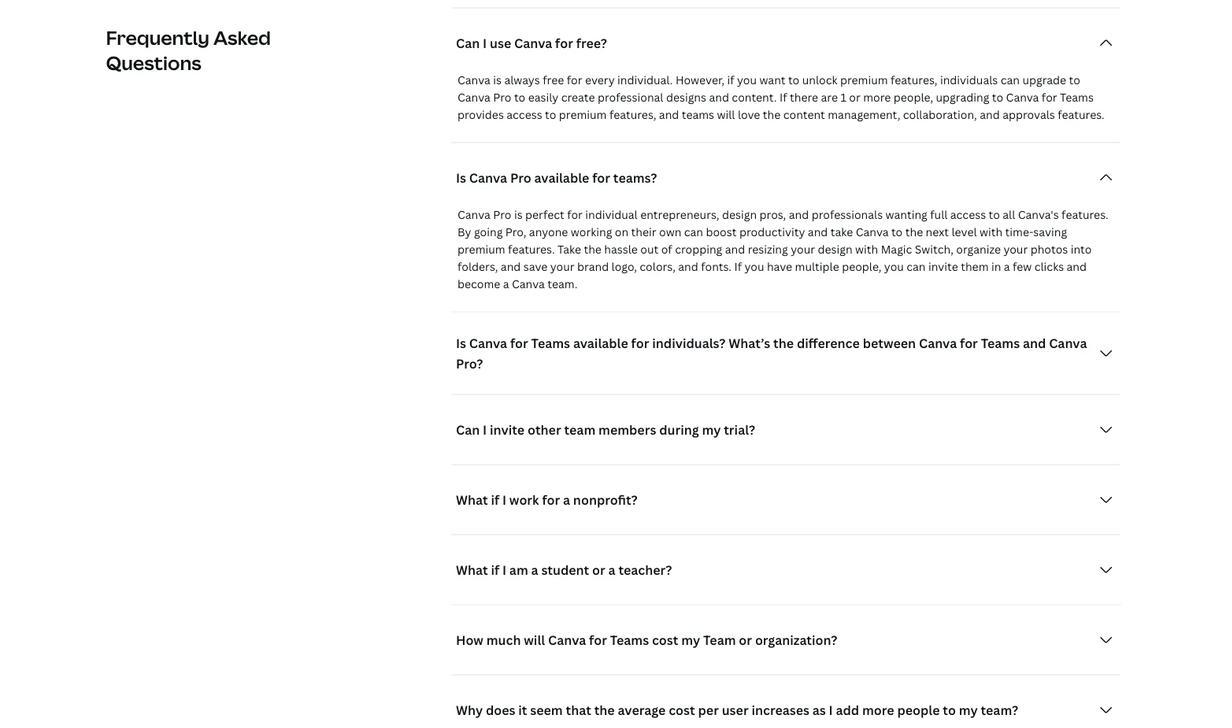 Task type: describe. For each thing, give the bounding box(es) containing it.
for inside canva pro is perfect for individual entrepreneurs, design pros, and professionals wanting full access to all canva's features. by going pro, anyone working on their own can boost productivity and take canva to the next level with time-saving premium features. take the hassle out of cropping and resizing your design with magic switch, organize your photos into folders, and save your brand logo, colors, and fonts. if you have multiple people, you can invite them in a few clicks and become a canva team.
[[567, 208, 583, 223]]

pros,
[[760, 208, 787, 223]]

available inside is canva for teams available for individuals? what's the difference between canva for teams and canva pro?
[[574, 335, 629, 352]]

can for can i use canva for free?
[[456, 35, 480, 52]]

canva is always free for every individual. however, if you want to unlock premium features, individuals can upgrade to canva pro to easily create professional designs and content. if there are 1 or more people, upgrading to canva for teams provides access to premium features, and teams will love the content management, collaboration, and approvals features.
[[458, 73, 1105, 123]]

and down designs
[[659, 108, 679, 123]]

team?
[[981, 702, 1019, 719]]

management,
[[828, 108, 901, 123]]

can i use canva for free?
[[456, 35, 607, 52]]

by
[[458, 225, 472, 240]]

i left use
[[483, 35, 487, 52]]

it
[[519, 702, 528, 719]]

fonts.
[[701, 260, 732, 275]]

access inside canva pro is perfect for individual entrepreneurs, design pros, and professionals wanting full access to all canva's features. by going pro, anyone working on their own can boost productivity and take canva to the next level with time-saving premium features. take the hassle out of cropping and resizing your design with magic switch, organize your photos into folders, and save your brand logo, colors, and fonts. if you have multiple people, you can invite them in a few clicks and become a canva team.
[[951, 208, 987, 223]]

team
[[704, 632, 736, 649]]

the inside 'canva is always free for every individual. however, if you want to unlock premium features, individuals can upgrade to canva pro to easily create professional designs and content. if there are 1 or more people, upgrading to canva for teams provides access to premium features, and teams will love the content management, collaboration, and approvals features.'
[[763, 108, 781, 123]]

is inside canva pro is perfect for individual entrepreneurs, design pros, and professionals wanting full access to all canva's features. by going pro, anyone working on their own can boost productivity and take canva to the next level with time-saving premium features. take the hassle out of cropping and resizing your design with magic switch, organize your photos into folders, and save your brand logo, colors, and fonts. if you have multiple people, you can invite them in a few clicks and become a canva team.
[[514, 208, 523, 223]]

want
[[760, 73, 786, 88]]

what if i work for a nonprofit?
[[456, 492, 638, 509]]

however,
[[676, 73, 725, 88]]

multiple
[[795, 260, 840, 275]]

and down into at the top of the page
[[1067, 260, 1087, 275]]

and left save on the top left
[[501, 260, 521, 275]]

have
[[767, 260, 793, 275]]

can i invite other team members during my trial?
[[456, 422, 756, 438]]

become
[[458, 277, 501, 292]]

if for what if i am a student or a teacher?
[[491, 562, 500, 579]]

1 horizontal spatial with
[[980, 225, 1003, 240]]

approvals
[[1003, 108, 1056, 123]]

1 horizontal spatial can
[[907, 260, 926, 275]]

save
[[524, 260, 548, 275]]

and inside is canva for teams available for individuals? what's the difference between canva for teams and canva pro?
[[1023, 335, 1047, 352]]

is canva pro available for teams? button
[[451, 162, 1121, 194]]

for left free?
[[556, 35, 574, 52]]

for up that
[[589, 632, 607, 649]]

average
[[618, 702, 666, 719]]

teams down the team.
[[532, 335, 571, 352]]

on
[[615, 225, 629, 240]]

0 horizontal spatial can
[[685, 225, 704, 240]]

take
[[558, 242, 581, 257]]

the down wanting
[[906, 225, 924, 240]]

professional
[[598, 90, 664, 105]]

organize
[[957, 242, 1001, 257]]

resizing
[[748, 242, 789, 257]]

0 horizontal spatial features,
[[610, 108, 657, 123]]

pro inside canva pro is perfect for individual entrepreneurs, design pros, and professionals wanting full access to all canva's features. by going pro, anyone working on their own can boost productivity and take canva to the next level with time-saving premium features. take the hassle out of cropping and resizing your design with magic switch, organize your photos into folders, and save your brand logo, colors, and fonts. if you have multiple people, you can invite them in a few clicks and become a canva team.
[[493, 208, 512, 223]]

2 horizontal spatial premium
[[841, 73, 888, 88]]

what for what if i am a student or a teacher?
[[456, 562, 488, 579]]

add
[[836, 702, 860, 719]]

time-
[[1006, 225, 1034, 240]]

the inside "dropdown button"
[[595, 702, 615, 719]]

is for is canva for teams available for individuals? what's the difference between canva for teams and canva pro?
[[456, 335, 467, 352]]

is canva for teams available for individuals? what's the difference between canva for teams and canva pro? button
[[451, 332, 1121, 376]]

to right upgrade
[[1070, 73, 1081, 88]]

content.
[[732, 90, 777, 105]]

is canva pro available for teams?
[[456, 169, 658, 186]]

1 horizontal spatial design
[[818, 242, 853, 257]]

teacher?
[[619, 562, 672, 579]]

easily
[[528, 90, 559, 105]]

always
[[505, 73, 540, 88]]

1
[[841, 90, 847, 105]]

why does it seem that the average cost per user increases as i add more people to my team? button
[[451, 695, 1121, 726]]

team
[[565, 422, 596, 438]]

why
[[456, 702, 483, 719]]

nonprofit?
[[574, 492, 638, 509]]

frequently asked questions
[[106, 25, 271, 76]]

difference
[[797, 335, 860, 352]]

2 vertical spatial features.
[[508, 242, 555, 257]]

invite inside "dropdown button"
[[490, 422, 525, 438]]

going
[[474, 225, 503, 240]]

premium inside canva pro is perfect for individual entrepreneurs, design pros, and professionals wanting full access to all canva's features. by going pro, anyone working on their own can boost productivity and take canva to the next level with time-saving premium features. take the hassle out of cropping and resizing your design with magic switch, organize your photos into folders, and save your brand logo, colors, and fonts. if you have multiple people, you can invite them in a few clicks and become a canva team.
[[458, 242, 506, 257]]

how much will canva for teams cost my team or organization?
[[456, 632, 838, 649]]

next
[[926, 225, 949, 240]]

1 vertical spatial premium
[[559, 108, 607, 123]]

how
[[456, 632, 484, 649]]

work
[[510, 492, 539, 509]]

cropping
[[675, 242, 723, 257]]

frequently
[[106, 25, 210, 50]]

love
[[738, 108, 761, 123]]

features. inside 'canva is always free for every individual. however, if you want to unlock premium features, individuals can upgrade to canva pro to easily create professional designs and content. if there are 1 or more people, upgrading to canva for teams provides access to premium features, and teams will love the content management, collaboration, and approvals features.'
[[1058, 108, 1105, 123]]

1 vertical spatial or
[[593, 562, 606, 579]]

level
[[952, 225, 977, 240]]

will inside how much will canva for teams cost my team or organization? dropdown button
[[524, 632, 545, 649]]

the inside is canva for teams available for individuals? what's the difference between canva for teams and canva pro?
[[774, 335, 794, 352]]

student
[[542, 562, 590, 579]]

hassle
[[605, 242, 638, 257]]

free?
[[577, 35, 607, 52]]

and down boost
[[726, 242, 746, 257]]

provides
[[458, 108, 504, 123]]

per
[[699, 702, 719, 719]]

teams
[[682, 108, 715, 123]]

to up the magic
[[892, 225, 903, 240]]

what if i work for a nonprofit? button
[[451, 485, 1121, 516]]

user
[[722, 702, 749, 719]]

a right am at the bottom of the page
[[532, 562, 539, 579]]

for down save on the top left
[[511, 335, 529, 352]]

asked
[[213, 25, 271, 50]]

teams up average on the bottom right of page
[[610, 632, 649, 649]]

individuals
[[941, 73, 999, 88]]

to up the there
[[789, 73, 800, 88]]

brand
[[578, 260, 609, 275]]

other
[[528, 422, 562, 438]]

teams inside 'canva is always free for every individual. however, if you want to unlock premium features, individuals can upgrade to canva pro to easily create professional designs and content. if there are 1 or more people, upgrading to canva for teams provides access to premium features, and teams will love the content management, collaboration, and approvals features.'
[[1061, 90, 1094, 105]]

wanting
[[886, 208, 928, 223]]

invite inside canva pro is perfect for individual entrepreneurs, design pros, and professionals wanting full access to all canva's features. by going pro, anyone working on their own can boost productivity and take canva to the next level with time-saving premium features. take the hassle out of cropping and resizing your design with magic switch, organize your photos into folders, and save your brand logo, colors, and fonts. if you have multiple people, you can invite them in a few clicks and become a canva team.
[[929, 260, 959, 275]]

out
[[641, 242, 659, 257]]

pro?
[[456, 355, 483, 372]]

people, inside 'canva is always free for every individual. however, if you want to unlock premium features, individuals can upgrade to canva pro to easily create professional designs and content. if there are 1 or more people, upgrading to canva for teams provides access to premium features, and teams will love the content management, collaboration, and approvals features.'
[[894, 90, 934, 105]]

few
[[1013, 260, 1032, 275]]

are
[[821, 90, 838, 105]]

increases
[[752, 702, 810, 719]]

them
[[961, 260, 989, 275]]

for left the individuals? at the top right of page
[[632, 335, 650, 352]]

there
[[790, 90, 819, 105]]

pro inside is canva pro available for teams? dropdown button
[[511, 169, 532, 186]]

i left am at the bottom of the page
[[503, 562, 507, 579]]

working
[[571, 225, 613, 240]]

for left teams?
[[593, 169, 611, 186]]

a right become on the left top of the page
[[503, 277, 509, 292]]

cost inside dropdown button
[[652, 632, 679, 649]]



Task type: vqa. For each thing, say whether or not it's contained in the screenshot.
second Color from the top of the The Design Ideas Custom Prints Font Pairing Colors Color Wheel Color Palette Generator Blog Apps Template Directory
no



Task type: locate. For each thing, give the bounding box(es) containing it.
is up pro?
[[456, 335, 467, 352]]

premium up the 1
[[841, 73, 888, 88]]

is up by
[[456, 169, 467, 186]]

1 horizontal spatial is
[[514, 208, 523, 223]]

my left team?
[[959, 702, 978, 719]]

people, down the magic
[[842, 260, 882, 275]]

anyone
[[529, 225, 568, 240]]

1 vertical spatial can
[[685, 225, 704, 240]]

into
[[1071, 242, 1092, 257]]

for down upgrade
[[1042, 90, 1058, 105]]

0 vertical spatial what
[[456, 492, 488, 509]]

that
[[566, 702, 592, 719]]

pro up perfect
[[511, 169, 532, 186]]

if inside 'canva is always free for every individual. however, if you want to unlock premium features, individuals can upgrade to canva pro to easily create professional designs and content. if there are 1 or more people, upgrading to canva for teams provides access to premium features, and teams will love the content management, collaboration, and approvals features.'
[[780, 90, 788, 105]]

0 vertical spatial features,
[[891, 73, 938, 88]]

if down the want on the right top of the page
[[780, 90, 788, 105]]

pro up 'pro,'
[[493, 208, 512, 223]]

premium up folders, on the left of the page
[[458, 242, 506, 257]]

1 vertical spatial features.
[[1062, 208, 1109, 223]]

teams down upgrade
[[1061, 90, 1094, 105]]

available
[[535, 169, 590, 186], [574, 335, 629, 352]]

my
[[702, 422, 721, 438], [682, 632, 701, 649], [959, 702, 978, 719]]

teams?
[[614, 169, 658, 186]]

1 horizontal spatial invite
[[929, 260, 959, 275]]

1 horizontal spatial my
[[702, 422, 721, 438]]

premium
[[841, 73, 888, 88], [559, 108, 607, 123], [458, 242, 506, 257]]

your
[[791, 242, 816, 257], [1004, 242, 1028, 257], [551, 260, 575, 275]]

0 vertical spatial or
[[850, 90, 861, 105]]

to down individuals
[[993, 90, 1004, 105]]

cost inside "dropdown button"
[[669, 702, 696, 719]]

can i use canva for free? button
[[451, 28, 1121, 59]]

entrepreneurs,
[[641, 208, 720, 223]]

0 vertical spatial will
[[717, 108, 736, 123]]

0 vertical spatial with
[[980, 225, 1003, 240]]

is inside 'canva is always free for every individual. however, if you want to unlock premium features, individuals can upgrade to canva pro to easily create professional designs and content. if there are 1 or more people, upgrading to canva for teams provides access to premium features, and teams will love the content management, collaboration, and approvals features.'
[[493, 73, 502, 88]]

1 vertical spatial what
[[456, 562, 488, 579]]

2 horizontal spatial my
[[959, 702, 978, 719]]

0 horizontal spatial will
[[524, 632, 545, 649]]

features. down upgrade
[[1058, 108, 1105, 123]]

2 vertical spatial can
[[907, 260, 926, 275]]

organization?
[[756, 632, 838, 649]]

i left work
[[503, 492, 507, 509]]

with up organize
[[980, 225, 1003, 240]]

or right student
[[593, 562, 606, 579]]

people
[[898, 702, 940, 719]]

features, up collaboration,
[[891, 73, 938, 88]]

what
[[456, 492, 488, 509], [456, 562, 488, 579]]

if inside canva pro is perfect for individual entrepreneurs, design pros, and professionals wanting full access to all canva's features. by going pro, anyone working on their own can boost productivity and take canva to the next level with time-saving premium features. take the hassle out of cropping and resizing your design with magic switch, organize your photos into folders, and save your brand logo, colors, and fonts. if you have multiple people, you can invite them in a few clicks and become a canva team.
[[735, 260, 742, 275]]

and
[[710, 90, 730, 105], [659, 108, 679, 123], [980, 108, 1000, 123], [789, 208, 809, 223], [808, 225, 828, 240], [726, 242, 746, 257], [501, 260, 521, 275], [679, 260, 699, 275], [1067, 260, 1087, 275], [1023, 335, 1047, 352]]

more up the management,
[[864, 90, 891, 105]]

2 what from the top
[[456, 562, 488, 579]]

and down upgrading
[[980, 108, 1000, 123]]

2 vertical spatial or
[[739, 632, 753, 649]]

1 horizontal spatial premium
[[559, 108, 607, 123]]

clicks
[[1035, 260, 1065, 275]]

why does it seem that the average cost per user increases as i add more people to my team?
[[456, 702, 1019, 719]]

available up perfect
[[535, 169, 590, 186]]

design down take
[[818, 242, 853, 257]]

individual
[[586, 208, 638, 223]]

your down time-
[[1004, 242, 1028, 257]]

you up content.
[[738, 73, 757, 88]]

more inside 'canva is always free for every individual. however, if you want to unlock premium features, individuals can upgrade to canva pro to easily create professional designs and content. if there are 1 or more people, upgrading to canva for teams provides access to premium features, and teams will love the content management, collaboration, and approvals features.'
[[864, 90, 891, 105]]

with left the magic
[[856, 242, 879, 257]]

if for what if i work for a nonprofit?
[[491, 492, 500, 509]]

1 vertical spatial with
[[856, 242, 879, 257]]

0 vertical spatial invite
[[929, 260, 959, 275]]

1 vertical spatial available
[[574, 335, 629, 352]]

0 horizontal spatial my
[[682, 632, 701, 649]]

1 horizontal spatial features,
[[891, 73, 938, 88]]

your up the team.
[[551, 260, 575, 275]]

2 can from the top
[[456, 422, 480, 438]]

what if i am a student or a teacher? button
[[451, 555, 1121, 586]]

is left the always
[[493, 73, 502, 88]]

what inside dropdown button
[[456, 492, 488, 509]]

upgrading
[[937, 90, 990, 105]]

2 vertical spatial my
[[959, 702, 978, 719]]

1 horizontal spatial access
[[951, 208, 987, 223]]

teams down in
[[982, 335, 1021, 352]]

will right much
[[524, 632, 545, 649]]

in
[[992, 260, 1002, 275]]

design
[[723, 208, 757, 223], [818, 242, 853, 257]]

for right work
[[542, 492, 560, 509]]

the right the love
[[763, 108, 781, 123]]

canva's
[[1019, 208, 1060, 223]]

0 vertical spatial pro
[[493, 90, 512, 105]]

1 is from the top
[[456, 169, 467, 186]]

0 horizontal spatial access
[[507, 108, 543, 123]]

my for trial?
[[702, 422, 721, 438]]

own
[[660, 225, 682, 240]]

more inside "dropdown button"
[[863, 702, 895, 719]]

0 horizontal spatial your
[[551, 260, 575, 275]]

pro,
[[506, 225, 527, 240]]

does
[[486, 702, 516, 719]]

1 vertical spatial if
[[491, 492, 500, 509]]

to down easily at left
[[545, 108, 557, 123]]

can up cropping
[[685, 225, 704, 240]]

cost left per
[[669, 702, 696, 719]]

to right "people"
[[943, 702, 956, 719]]

1 vertical spatial will
[[524, 632, 545, 649]]

can down pro?
[[456, 422, 480, 438]]

more right add
[[863, 702, 895, 719]]

0 vertical spatial can
[[1001, 73, 1020, 88]]

1 vertical spatial more
[[863, 702, 895, 719]]

or right the team
[[739, 632, 753, 649]]

if inside dropdown button
[[491, 562, 500, 579]]

you
[[738, 73, 757, 88], [745, 260, 765, 275], [885, 260, 904, 275]]

1 horizontal spatial your
[[791, 242, 816, 257]]

as
[[813, 702, 826, 719]]

invite
[[929, 260, 959, 275], [490, 422, 525, 438]]

0 vertical spatial cost
[[652, 632, 679, 649]]

0 vertical spatial people,
[[894, 90, 934, 105]]

a right in
[[1004, 260, 1011, 275]]

0 horizontal spatial or
[[593, 562, 606, 579]]

will left the love
[[717, 108, 736, 123]]

0 vertical spatial features.
[[1058, 108, 1105, 123]]

people, inside canva pro is perfect for individual entrepreneurs, design pros, and professionals wanting full access to all canva's features. by going pro, anyone working on their own can boost productivity and take canva to the next level with time-saving premium features. take the hassle out of cropping and resizing your design with magic switch, organize your photos into folders, and save your brand logo, colors, and fonts. if you have multiple people, you can invite them in a few clicks and become a canva team.
[[842, 260, 882, 275]]

if
[[780, 90, 788, 105], [735, 260, 742, 275]]

i inside dropdown button
[[503, 492, 507, 509]]

will inside 'canva is always free for every individual. however, if you want to unlock premium features, individuals can upgrade to canva pro to easily create professional designs and content. if there are 1 or more people, upgrading to canva for teams provides access to premium features, and teams will love the content management, collaboration, and approvals features.'
[[717, 108, 736, 123]]

switch,
[[915, 242, 954, 257]]

0 horizontal spatial premium
[[458, 242, 506, 257]]

0 vertical spatial if
[[728, 73, 735, 88]]

is
[[456, 169, 467, 186], [456, 335, 467, 352]]

if up content.
[[728, 73, 735, 88]]

to inside "dropdown button"
[[943, 702, 956, 719]]

create
[[562, 90, 595, 105]]

1 vertical spatial pro
[[511, 169, 532, 186]]

1 vertical spatial can
[[456, 422, 480, 438]]

questions
[[106, 50, 201, 76]]

can inside "dropdown button"
[[456, 422, 480, 438]]

1 horizontal spatial or
[[739, 632, 753, 649]]

pro inside 'canva is always free for every individual. however, if you want to unlock premium features, individuals can upgrade to canva pro to easily create professional designs and content. if there are 1 or more people, upgrading to canva for teams provides access to premium features, and teams will love the content management, collaboration, and approvals features.'
[[493, 90, 512, 105]]

can inside 'canva is always free for every individual. however, if you want to unlock premium features, individuals can upgrade to canva pro to easily create professional designs and content. if there are 1 or more people, upgrading to canva for teams provides access to premium features, and teams will love the content management, collaboration, and approvals features.'
[[1001, 73, 1020, 88]]

2 horizontal spatial or
[[850, 90, 861, 105]]

0 vertical spatial my
[[702, 422, 721, 438]]

free
[[543, 73, 564, 88]]

the right that
[[595, 702, 615, 719]]

can left upgrade
[[1001, 73, 1020, 88]]

1 vertical spatial my
[[682, 632, 701, 649]]

1 vertical spatial people,
[[842, 260, 882, 275]]

0 horizontal spatial people,
[[842, 260, 882, 275]]

you down the magic
[[885, 260, 904, 275]]

to
[[789, 73, 800, 88], [1070, 73, 1081, 88], [514, 90, 526, 105], [993, 90, 1004, 105], [545, 108, 557, 123], [989, 208, 1001, 223], [892, 225, 903, 240], [943, 702, 956, 719]]

a left "nonprofit?"
[[563, 492, 571, 509]]

if left am at the bottom of the page
[[491, 562, 500, 579]]

1 what from the top
[[456, 492, 488, 509]]

you down resizing
[[745, 260, 765, 275]]

premium down create
[[559, 108, 607, 123]]

access down easily at left
[[507, 108, 543, 123]]

the up brand on the top left of the page
[[584, 242, 602, 257]]

0 vertical spatial is
[[456, 169, 467, 186]]

what's
[[729, 335, 771, 352]]

1 vertical spatial access
[[951, 208, 987, 223]]

1 horizontal spatial if
[[780, 90, 788, 105]]

can
[[1001, 73, 1020, 88], [685, 225, 704, 240], [907, 260, 926, 275]]

what left am at the bottom of the page
[[456, 562, 488, 579]]

my for team
[[682, 632, 701, 649]]

productivity
[[740, 225, 806, 240]]

for
[[556, 35, 574, 52], [567, 73, 583, 88], [1042, 90, 1058, 105], [593, 169, 611, 186], [567, 208, 583, 223], [511, 335, 529, 352], [632, 335, 650, 352], [961, 335, 979, 352], [542, 492, 560, 509], [589, 632, 607, 649]]

the right what's
[[774, 335, 794, 352]]

0 vertical spatial more
[[864, 90, 891, 105]]

you inside 'canva is always free for every individual. however, if you want to unlock premium features, individuals can upgrade to canva pro to easily create professional designs and content. if there are 1 or more people, upgrading to canva for teams provides access to premium features, and teams will love the content management, collaboration, and approvals features.'
[[738, 73, 757, 88]]

0 vertical spatial premium
[[841, 73, 888, 88]]

2 is from the top
[[456, 335, 467, 352]]

features,
[[891, 73, 938, 88], [610, 108, 657, 123]]

a inside dropdown button
[[563, 492, 571, 509]]

i right as
[[829, 702, 833, 719]]

saving
[[1034, 225, 1068, 240]]

and right pros,
[[789, 208, 809, 223]]

my left trial?
[[702, 422, 721, 438]]

what inside dropdown button
[[456, 562, 488, 579]]

or
[[850, 90, 861, 105], [593, 562, 606, 579], [739, 632, 753, 649]]

and down cropping
[[679, 260, 699, 275]]

2 vertical spatial if
[[491, 562, 500, 579]]

0 horizontal spatial if
[[735, 260, 742, 275]]

1 vertical spatial cost
[[669, 702, 696, 719]]

and down however,
[[710, 90, 730, 105]]

available down the team.
[[574, 335, 629, 352]]

can left use
[[456, 35, 480, 52]]

folders,
[[458, 260, 498, 275]]

can inside dropdown button
[[456, 35, 480, 52]]

0 vertical spatial access
[[507, 108, 543, 123]]

1 vertical spatial is
[[514, 208, 523, 223]]

what if i am a student or a teacher?
[[456, 562, 672, 579]]

0 horizontal spatial invite
[[490, 422, 525, 438]]

their
[[632, 225, 657, 240]]

1 can from the top
[[456, 35, 480, 52]]

how much will canva for teams cost my team or organization? button
[[451, 625, 1121, 656]]

access inside 'canva is always free for every individual. however, if you want to unlock premium features, individuals can upgrade to canva pro to easily create professional designs and content. if there are 1 or more people, upgrading to canva for teams provides access to premium features, and teams will love the content management, collaboration, and approvals features.'
[[507, 108, 543, 123]]

and left take
[[808, 225, 828, 240]]

pro down the always
[[493, 90, 512, 105]]

1 vertical spatial invite
[[490, 422, 525, 438]]

0 horizontal spatial is
[[493, 73, 502, 88]]

1 vertical spatial is
[[456, 335, 467, 352]]

can
[[456, 35, 480, 52], [456, 422, 480, 438]]

your up multiple
[[791, 242, 816, 257]]

can for can i invite other team members during my trial?
[[456, 422, 480, 438]]

1 horizontal spatial people,
[[894, 90, 934, 105]]

1 vertical spatial if
[[735, 260, 742, 275]]

what for what if i work for a nonprofit?
[[456, 492, 488, 509]]

i left other
[[483, 422, 487, 438]]

design up boost
[[723, 208, 757, 223]]

0 vertical spatial is
[[493, 73, 502, 88]]

access up level
[[951, 208, 987, 223]]

can i invite other team members during my trial? button
[[451, 414, 1121, 446]]

members
[[599, 422, 657, 438]]

2 horizontal spatial can
[[1001, 73, 1020, 88]]

people, up collaboration,
[[894, 90, 934, 105]]

designs
[[667, 90, 707, 105]]

0 vertical spatial design
[[723, 208, 757, 223]]

can down switch,
[[907, 260, 926, 275]]

logo,
[[612, 260, 637, 275]]

content
[[784, 108, 826, 123]]

1 horizontal spatial will
[[717, 108, 736, 123]]

perfect
[[526, 208, 565, 223]]

0 horizontal spatial with
[[856, 242, 879, 257]]

will
[[717, 108, 736, 123], [524, 632, 545, 649]]

or inside 'canva is always free for every individual. however, if you want to unlock premium features, individuals can upgrade to canva pro to easily create professional designs and content. if there are 1 or more people, upgrading to canva for teams provides access to premium features, and teams will love the content management, collaboration, and approvals features.'
[[850, 90, 861, 105]]

0 horizontal spatial design
[[723, 208, 757, 223]]

if inside dropdown button
[[491, 492, 500, 509]]

1 vertical spatial design
[[818, 242, 853, 257]]

access
[[507, 108, 543, 123], [951, 208, 987, 223]]

0 vertical spatial can
[[456, 35, 480, 52]]

0 vertical spatial if
[[780, 90, 788, 105]]

more
[[864, 90, 891, 105], [863, 702, 895, 719]]

a left teacher?
[[609, 562, 616, 579]]

am
[[510, 562, 529, 579]]

boost
[[706, 225, 737, 240]]

to down the always
[[514, 90, 526, 105]]

professionals
[[812, 208, 883, 223]]

features, down professional
[[610, 108, 657, 123]]

to left all
[[989, 208, 1001, 223]]

use
[[490, 35, 512, 52]]

for up working
[[567, 208, 583, 223]]

if inside 'canva is always free for every individual. however, if you want to unlock premium features, individuals can upgrade to canva pro to easily create professional designs and content. if there are 1 or more people, upgrading to canva for teams provides access to premium features, and teams will love the content management, collaboration, and approvals features.'
[[728, 73, 735, 88]]

2 horizontal spatial your
[[1004, 242, 1028, 257]]

if right fonts.
[[735, 260, 742, 275]]

invite down switch,
[[929, 260, 959, 275]]

cost
[[652, 632, 679, 649], [669, 702, 696, 719]]

my inside dropdown button
[[682, 632, 701, 649]]

what left work
[[456, 492, 488, 509]]

between
[[863, 335, 916, 352]]

for down them on the right top
[[961, 335, 979, 352]]

1 vertical spatial features,
[[610, 108, 657, 123]]

cost left the team
[[652, 632, 679, 649]]

features. up into at the top of the page
[[1062, 208, 1109, 223]]

is canva for teams available for individuals? what's the difference between canva for teams and canva pro?
[[456, 335, 1088, 372]]

for up create
[[567, 73, 583, 88]]

is inside is canva for teams available for individuals? what's the difference between canva for teams and canva pro?
[[456, 335, 467, 352]]

is for is canva pro available for teams?
[[456, 169, 467, 186]]

and down few
[[1023, 335, 1047, 352]]

a
[[1004, 260, 1011, 275], [503, 277, 509, 292], [563, 492, 571, 509], [532, 562, 539, 579], [609, 562, 616, 579]]

individuals?
[[653, 335, 726, 352]]

0 vertical spatial available
[[535, 169, 590, 186]]

for inside dropdown button
[[542, 492, 560, 509]]

magic
[[881, 242, 913, 257]]

photos
[[1031, 242, 1069, 257]]

2 vertical spatial pro
[[493, 208, 512, 223]]

is up 'pro,'
[[514, 208, 523, 223]]

if left work
[[491, 492, 500, 509]]

2 vertical spatial premium
[[458, 242, 506, 257]]



